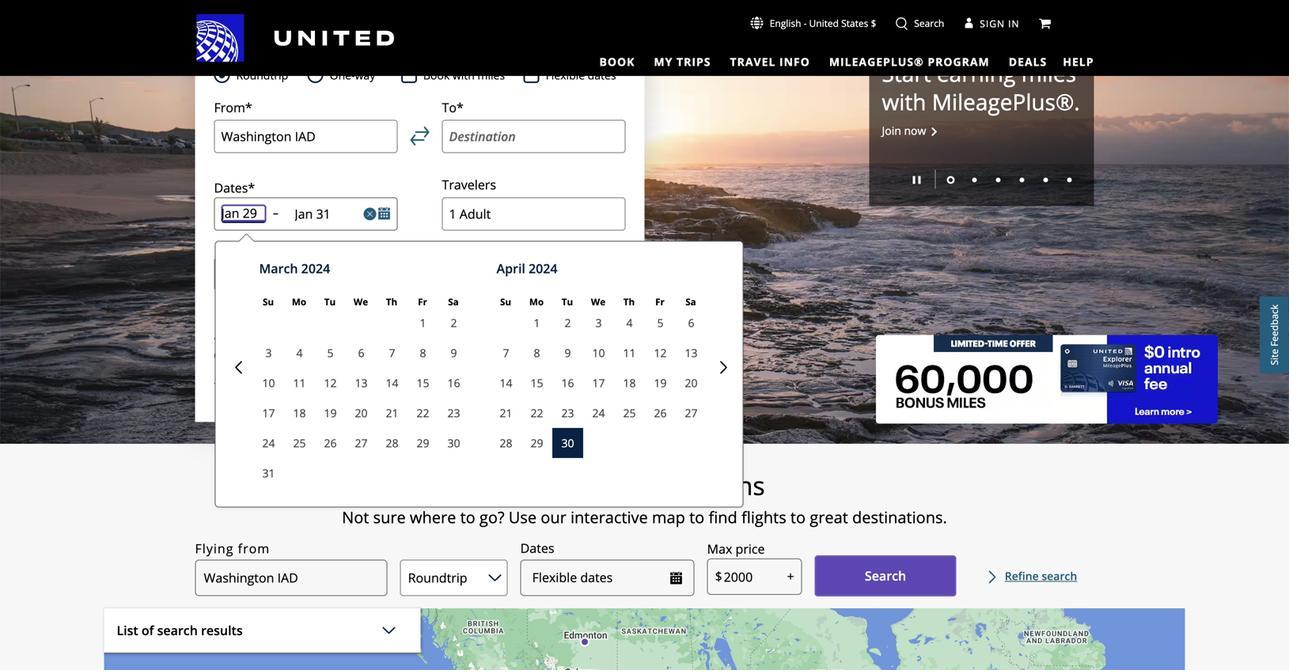 Task type: locate. For each thing, give the bounding box(es) containing it.
12 button
[[645, 338, 676, 368], [315, 368, 346, 398]]

1 8 button from the left
[[408, 338, 438, 368]]

from*
[[214, 99, 252, 116]]

1 horizontal spatial su
[[500, 296, 511, 308]]

move backward to switch to the previous month. image
[[232, 361, 245, 374]]

1 horizontal spatial 24
[[592, 406, 605, 421]]

view cart, click to view list of recently searched saved trips. image
[[1039, 17, 1051, 30]]

30 for second 30 button from the left
[[562, 436, 574, 451]]

my trips
[[654, 54, 711, 69]]

we
[[354, 296, 368, 308], [591, 296, 606, 308]]

1 horizontal spatial 15
[[531, 376, 543, 391]]

1 8 from the left
[[420, 346, 426, 361]]

13 button down upgrades)
[[346, 368, 377, 398]]

0 horizontal spatial 24
[[262, 436, 275, 451]]

1 horizontal spatial 16 button
[[552, 368, 583, 398]]

1 horizontal spatial 27
[[685, 406, 698, 421]]

12 button right 'for'
[[315, 368, 346, 398]]

0 vertical spatial 26
[[654, 406, 667, 421]]

1 horizontal spatial tu
[[562, 296, 573, 308]]

2 7 from the left
[[503, 346, 509, 361]]

0 vertical spatial 27
[[685, 406, 698, 421]]

Departure text field
[[221, 205, 266, 223]]

2 1 button from the left
[[522, 308, 552, 338]]

price
[[736, 541, 765, 558]]

26 button up explore destinations element
[[645, 398, 676, 428]]

1 horizontal spatial 17 button
[[583, 368, 614, 398]]

to left go?
[[460, 507, 475, 528]]

0 horizontal spatial 6
[[358, 346, 364, 361]]

2 29 from the left
[[531, 436, 543, 451]]

0 horizontal spatial 21 button
[[377, 398, 408, 428]]

27 button down the services
[[346, 428, 377, 458]]

find
[[503, 322, 530, 339], [475, 374, 501, 391]]

search for refine
[[1042, 569, 1077, 584]]

su down april
[[500, 296, 511, 308]]

2 15 from the left
[[531, 376, 543, 391]]

Flying from text field
[[195, 560, 387, 596]]

2 button
[[438, 308, 469, 338], [552, 308, 583, 338]]

16 button left your
[[438, 368, 469, 398]]

18 button down bag rules and fees for optional services on the bottom left of page
[[284, 398, 315, 428]]

16 left your
[[448, 376, 460, 391]]

now
[[904, 123, 926, 138]]

find inside find flights button
[[503, 322, 530, 339]]

1 horizontal spatial 20 button
[[676, 368, 707, 398]]

To* text field
[[442, 120, 626, 153]]

30 up where
[[448, 436, 460, 451]]

services
[[352, 372, 388, 385]]

1 horizontal spatial 28
[[500, 436, 512, 451]]

15 button down find flights button on the left of page
[[522, 368, 552, 398]]

26 up explore destinations element
[[654, 406, 667, 421]]

6 button
[[676, 308, 707, 338], [346, 338, 377, 368]]

1 vertical spatial flights
[[742, 507, 786, 528]]

10 for "10" button to the right
[[592, 346, 605, 361]]

my
[[654, 54, 673, 69]]

with right book
[[453, 68, 475, 83]]

0 horizontal spatial 1 button
[[408, 308, 438, 338]]

1 vertical spatial with
[[882, 87, 926, 117]]

we up find flights button on the left of page
[[591, 296, 606, 308]]

1 horizontal spatial 21 button
[[491, 398, 522, 428]]

31
[[262, 466, 275, 481]]

1 horizontal spatial we
[[591, 296, 606, 308]]

slide 5 of 6 image
[[1044, 178, 1048, 182]]

find your travel credits button
[[441, 362, 631, 403]]

13 button left move forward to switch to the next month. "icon"
[[676, 338, 707, 368]]

search for advanced
[[275, 326, 314, 343]]

$ right states
[[871, 17, 876, 30]]

4
[[626, 316, 633, 331], [296, 346, 303, 361]]

1 horizontal spatial 11
[[623, 346, 636, 361]]

find flights
[[503, 322, 571, 339]]

2 16 button from the left
[[552, 368, 583, 398]]

0 horizontal spatial 5 button
[[315, 338, 346, 368]]

sign
[[980, 17, 1005, 30]]

english - united states $
[[770, 17, 876, 30]]

28 button down your
[[491, 428, 522, 458]]

slide 4 of 6 image
[[1020, 178, 1025, 182]]

0 horizontal spatial fr
[[418, 296, 427, 308]]

8 button up find your travel credits
[[522, 338, 552, 368]]

and left fees
[[258, 372, 275, 385]]

0 horizontal spatial 10
[[262, 376, 275, 391]]

28
[[386, 436, 399, 451], [500, 436, 512, 451]]

19 button down fees for optional services link
[[315, 398, 346, 428]]

0 vertical spatial flexible
[[546, 68, 585, 83]]

1 28 from the left
[[386, 436, 399, 451]]

1 horizontal spatial 14
[[500, 376, 512, 391]]

0 horizontal spatial 7
[[389, 346, 395, 361]]

th
[[386, 296, 397, 308], [623, 296, 635, 308]]

15 down find flights button on the left of page
[[531, 376, 543, 391]]

find
[[709, 507, 737, 528]]

find inside find your travel credits button
[[475, 374, 501, 391]]

1 horizontal spatial 2
[[565, 316, 571, 331]]

4 button up bag rules and fees for optional services on the bottom left of page
[[284, 338, 315, 368]]

flights up the price
[[742, 507, 786, 528]]

1 vertical spatial 27
[[355, 436, 368, 451]]

travel
[[730, 54, 776, 69]]

1 2 from the left
[[451, 316, 457, 331]]

search right refine
[[1042, 569, 1077, 584]]

mo
[[292, 296, 306, 308], [529, 296, 544, 308]]

1 vertical spatial 24
[[262, 436, 275, 451]]

2 2 button from the left
[[552, 308, 583, 338]]

heading level 2 check flight status tab
[[307, 0, 420, 7]]

14 left travel
[[500, 376, 512, 391]]

7
[[389, 346, 395, 361], [503, 346, 509, 361]]

0 horizontal spatial and
[[258, 372, 275, 385]]

26
[[654, 406, 667, 421], [324, 436, 337, 451]]

1 21 from the left
[[386, 406, 399, 421]]

28 button down the services
[[377, 428, 408, 458]]

1 1 button from the left
[[408, 308, 438, 338]]

2024 for march 2024
[[301, 260, 330, 277]]

1 23 button from the left
[[438, 398, 469, 428]]

0 horizontal spatial 5
[[327, 346, 334, 361]]

29 button up where
[[408, 428, 438, 458]]

27 button up destinations
[[676, 398, 707, 428]]

11 button up credits on the left
[[614, 338, 645, 368]]

29 button
[[408, 428, 438, 458], [522, 428, 552, 458]]

0 horizontal spatial 22
[[417, 406, 429, 421]]

find up your
[[503, 322, 530, 339]]

10 button down multi-
[[253, 368, 284, 398]]

0 vertical spatial 19
[[654, 376, 667, 391]]

tu down march 2024
[[324, 296, 336, 308]]

0 horizontal spatial 3
[[266, 346, 272, 361]]

0 vertical spatial 4
[[626, 316, 633, 331]]

to left great
[[791, 507, 806, 528]]

1 horizontal spatial 7
[[503, 346, 509, 361]]

find for find flights
[[503, 322, 530, 339]]

travel
[[536, 374, 571, 391]]

Max price text field
[[707, 559, 802, 595]]

24 button up "31"
[[253, 428, 284, 458]]

miles right book
[[478, 68, 505, 83]]

15 button
[[408, 368, 438, 398], [522, 368, 552, 398]]

3 to from the left
[[791, 507, 806, 528]]

su up advanced search 'link'
[[263, 296, 274, 308]]

22 button
[[408, 398, 438, 428], [522, 398, 552, 428]]

24
[[592, 406, 605, 421], [262, 436, 275, 451]]

1 15 button from the left
[[408, 368, 438, 398]]

27 down the services
[[355, 436, 368, 451]]

6 for the leftmost 6 button
[[358, 346, 364, 361]]

1 horizontal spatial 4
[[626, 316, 633, 331]]

dates left my
[[588, 68, 616, 83]]

tab list containing book
[[590, 48, 1050, 71]]

21
[[386, 406, 399, 421], [500, 406, 512, 421]]

0 vertical spatial flexible dates
[[546, 68, 616, 83]]

calendar application
[[220, 242, 1192, 507]]

2 2024 from the left
[[529, 260, 558, 277]]

0 horizontal spatial 18 button
[[284, 398, 315, 428]]

21 down the services
[[386, 406, 399, 421]]

25 for 25 button to the left
[[293, 436, 306, 451]]

flights up travel
[[533, 322, 571, 339]]

2 23 from the left
[[562, 406, 574, 421]]

25
[[623, 406, 636, 421], [293, 436, 306, 451]]

1 horizontal spatial 12 button
[[645, 338, 676, 368]]

15 button right the services
[[408, 368, 438, 398]]

heading level 2 check in a flight tab
[[420, 0, 532, 7]]

20 for the leftmost 20 'button'
[[355, 406, 368, 421]]

26 down fees for optional services link
[[324, 436, 337, 451]]

mileageplus®.
[[932, 87, 1080, 117]]

1 9 from the left
[[451, 346, 457, 361]]

10 up credits on the left
[[592, 346, 605, 361]]

1 horizontal spatial 14 button
[[491, 368, 522, 398]]

23 for 1st 23 button from right
[[562, 406, 574, 421]]

city
[[297, 348, 312, 361]]

24 down credits on the left
[[592, 406, 605, 421]]

search inside advanced search (certificates, multi-city and upgrades)
[[275, 326, 314, 343]]

0 horizontal spatial 28 button
[[377, 428, 408, 458]]

0 horizontal spatial mo
[[292, 296, 306, 308]]

20 button left move forward to switch to the next month. "icon"
[[676, 368, 707, 398]]

results
[[201, 622, 243, 639]]

rules
[[233, 372, 255, 385]]

21 button down the services
[[377, 398, 408, 428]]

0 horizontal spatial 8
[[420, 346, 426, 361]]

dates*
[[214, 179, 255, 196]]

2 21 from the left
[[500, 406, 512, 421]]

15 right the services
[[417, 376, 429, 391]]

search up "city"
[[275, 326, 314, 343]]

1 horizontal spatial 20
[[685, 376, 698, 391]]

join
[[882, 123, 901, 138]]

30 button up where
[[438, 428, 469, 458]]

tu up "find flights"
[[562, 296, 573, 308]]

our
[[541, 507, 566, 528]]

sign in button
[[964, 16, 1020, 32]]

0 horizontal spatial 2 button
[[438, 308, 469, 338]]

1 horizontal spatial 23
[[562, 406, 574, 421]]

search right of
[[157, 622, 198, 639]]

8 button right upgrades)
[[408, 338, 438, 368]]

1 vertical spatial 20
[[355, 406, 368, 421]]

1 horizontal spatial 2 button
[[552, 308, 583, 338]]

2 su from the left
[[500, 296, 511, 308]]

16 button right your
[[552, 368, 583, 398]]

please enter the max price in the input text or tab to access the slider to set the max price. element
[[707, 540, 765, 559]]

and right "city"
[[315, 348, 332, 361]]

14 for 1st 14 button from right
[[500, 376, 512, 391]]

my trips link
[[651, 54, 714, 71]]

1 vertical spatial find
[[475, 374, 501, 391]]

1 horizontal spatial 1
[[449, 205, 456, 222]]

1 fr from the left
[[418, 296, 427, 308]]

tab list containing flight
[[214, 18, 626, 48]]

1 14 button from the left
[[377, 368, 408, 398]]

1 30 from the left
[[448, 436, 460, 451]]

2 23 button from the left
[[552, 398, 583, 428]]

dates down interactive
[[580, 569, 613, 586]]

travelers
[[442, 176, 496, 193]]

0 horizontal spatial to
[[460, 507, 475, 528]]

25 up explore destinations element
[[623, 406, 636, 421]]

27
[[685, 406, 698, 421], [355, 436, 368, 451]]

27 for right 27 "button"
[[685, 406, 698, 421]]

14 button down upgrades)
[[377, 368, 408, 398]]

advanced search link
[[214, 325, 325, 344]]

1 horizontal spatial 16
[[562, 376, 574, 391]]

1 for march 2024
[[420, 316, 426, 331]]

1 horizontal spatial find
[[503, 322, 530, 339]]

miles down view cart, click to view list of recently searched saved trips. image
[[1022, 58, 1076, 88]]

20 button
[[676, 368, 707, 398], [346, 398, 377, 428]]

0 horizontal spatial 17 button
[[253, 398, 284, 428]]

to left the find
[[689, 507, 705, 528]]

29 up where
[[417, 436, 429, 451]]

30 for 2nd 30 button from right
[[448, 436, 460, 451]]

flexible left book link
[[546, 68, 585, 83]]

move forward to switch to the next month. image
[[717, 361, 730, 374]]

0 vertical spatial 6
[[688, 316, 694, 331]]

21 down your
[[500, 406, 512, 421]]

1 horizontal spatial 25
[[623, 406, 636, 421]]

11 button down "city"
[[284, 368, 315, 398]]

1 vertical spatial 11
[[293, 376, 306, 391]]

advanced search (certificates, multi-city and upgrades)
[[214, 326, 379, 361]]

4 button up credits on the left
[[614, 308, 645, 338]]

1 button for march 2024
[[408, 308, 438, 338]]

0 horizontal spatial 25
[[293, 436, 306, 451]]

2 9 button from the left
[[552, 338, 583, 368]]

10 left fees
[[262, 376, 275, 391]]

16
[[448, 376, 460, 391], [562, 376, 574, 391]]

3 button up credits on the left
[[583, 308, 614, 338]]

1 button
[[408, 308, 438, 338], [522, 308, 552, 338]]

7 button up the services
[[377, 338, 408, 368]]

0 horizontal spatial 19 button
[[315, 398, 346, 428]]

one way flight search element
[[323, 66, 375, 85]]

23 button
[[438, 398, 469, 428], [552, 398, 583, 428]]

3 up credits on the left
[[596, 316, 602, 331]]

19 button right credits on the left
[[645, 368, 676, 398]]

tab list up hotel
[[307, 0, 532, 7]]

0 horizontal spatial 30
[[448, 436, 460, 451]]

max
[[707, 541, 732, 558]]

0 horizontal spatial tu
[[324, 296, 336, 308]]

19 down fees for optional services link
[[324, 406, 337, 421]]

1 14 from the left
[[386, 376, 399, 391]]

28 down the services
[[386, 436, 399, 451]]

5 for rightmost "5" button
[[657, 316, 664, 331]]

18 button right travel
[[614, 368, 645, 398]]

sa
[[448, 296, 459, 308], [686, 296, 696, 308]]

flexible inside "button"
[[532, 569, 577, 586]]

30 button up explore
[[552, 428, 583, 458]]

pause image
[[913, 176, 921, 184]]

1 23 from the left
[[448, 406, 460, 421]]

2 30 from the left
[[562, 436, 574, 451]]

explore destinations not sure where to go? use our interactive map to find flights to great destinations.
[[342, 469, 947, 528]]

13
[[685, 346, 698, 361], [355, 376, 368, 391]]

way
[[355, 68, 375, 83]]

29 for first 29 button from right
[[531, 436, 543, 451]]

27 for left 27 "button"
[[355, 436, 368, 451]]

2 fr from the left
[[655, 296, 665, 308]]

1 horizontal spatial to
[[689, 507, 705, 528]]

2 15 button from the left
[[522, 368, 552, 398]]

tu
[[324, 296, 336, 308], [562, 296, 573, 308]]

fr
[[418, 296, 427, 308], [655, 296, 665, 308]]

1 th from the left
[[386, 296, 397, 308]]

1 vertical spatial and
[[258, 372, 275, 385]]

0 horizontal spatial 2
[[451, 316, 457, 331]]

tab list inside navigation
[[590, 48, 1050, 71]]

23
[[448, 406, 460, 421], [562, 406, 574, 421]]

8 right upgrades)
[[420, 346, 426, 361]]

1 vertical spatial search
[[865, 567, 906, 584]]

3 down advanced search 'link'
[[266, 346, 272, 361]]

1 29 button from the left
[[408, 428, 438, 458]]

find for find your travel credits
[[475, 374, 501, 391]]

trips
[[677, 54, 711, 69]]

slide 6 of 6 image
[[1067, 178, 1072, 182]]

13 button
[[676, 338, 707, 368], [346, 368, 377, 398]]

mo down march 2024
[[292, 296, 306, 308]]

united logo link to homepage image
[[197, 14, 395, 62]]

0 vertical spatial search
[[914, 17, 944, 30]]

25 button down bag rules and fees for optional services on the bottom left of page
[[284, 428, 315, 458]]

0 horizontal spatial 30 button
[[438, 428, 469, 458]]

7 button up your
[[491, 338, 522, 368]]

17 down bag rules and fees for optional services on the bottom left of page
[[262, 406, 275, 421]]

0 horizontal spatial 14
[[386, 376, 399, 391]]

tab list
[[307, 0, 532, 7], [214, 18, 626, 48], [590, 48, 1050, 71]]

11 button
[[614, 338, 645, 368], [284, 368, 315, 398]]

0 horizontal spatial 28
[[386, 436, 399, 451]]

search down the destinations.
[[865, 567, 906, 584]]

0 vertical spatial and
[[315, 348, 332, 361]]

2 8 from the left
[[534, 346, 540, 361]]

14 button
[[377, 368, 408, 398], [491, 368, 522, 398]]

2 9 from the left
[[565, 346, 571, 361]]

2 21 button from the left
[[491, 398, 522, 428]]

0 horizontal spatial search
[[865, 567, 906, 584]]

17 for the leftmost 17 'button'
[[262, 406, 275, 421]]

19
[[654, 376, 667, 391], [324, 406, 337, 421]]

flexible
[[546, 68, 585, 83], [532, 569, 577, 586]]

refine
[[1005, 569, 1039, 584]]

21 button down your
[[491, 398, 522, 428]]

1 vertical spatial 10
[[262, 376, 275, 391]]

find your travel credits
[[475, 374, 616, 391]]

25 down bag rules and fees for optional services on the bottom left of page
[[293, 436, 306, 451]]

1 7 button from the left
[[377, 338, 408, 368]]

2 22 button from the left
[[522, 398, 552, 428]]

0 horizontal spatial 29 button
[[408, 428, 438, 458]]

1 horizontal spatial 3 button
[[583, 308, 614, 338]]

17 right travel
[[592, 376, 605, 391]]

30 up explore
[[562, 436, 574, 451]]

march 2024
[[259, 260, 330, 277]]

1 horizontal spatial sa
[[686, 296, 696, 308]]

1 2024 from the left
[[301, 260, 330, 277]]

1 horizontal spatial 30 button
[[552, 428, 583, 458]]

tab list down "english - united states $" on the right top of page
[[590, 48, 1050, 71]]

2 14 button from the left
[[491, 368, 522, 398]]

2 for march 2024
[[451, 316, 457, 331]]

flexible down the dates
[[532, 569, 577, 586]]

1 horizontal spatial 19 button
[[645, 368, 676, 398]]

1 horizontal spatial and
[[315, 348, 332, 361]]

25 button down credits on the left
[[614, 398, 645, 428]]

17 button down fees
[[253, 398, 284, 428]]

2 2 from the left
[[565, 316, 571, 331]]

2024 right april
[[529, 260, 558, 277]]

1 2 button from the left
[[438, 308, 469, 338]]

1 horizontal spatial 22
[[531, 406, 543, 421]]

flights
[[533, 322, 571, 339], [742, 507, 786, 528]]

19 right credits on the left
[[654, 376, 667, 391]]

1 horizontal spatial 22 button
[[522, 398, 552, 428]]

1 horizontal spatial 24 button
[[583, 398, 614, 428]]

find left your
[[475, 374, 501, 391]]

24 up the 31 button
[[262, 436, 275, 451]]

0 horizontal spatial 6 button
[[346, 338, 377, 368]]

$ down max
[[715, 568, 722, 585]]

navigation
[[0, 13, 1289, 71]]

1 horizontal spatial 13 button
[[676, 338, 707, 368]]

1 vertical spatial 3
[[266, 346, 272, 361]]

2 14 from the left
[[500, 376, 512, 391]]

20 for rightmost 20 'button'
[[685, 376, 698, 391]]

14
[[386, 376, 399, 391], [500, 376, 512, 391]]

bag rules link
[[214, 370, 255, 388]]

15
[[417, 376, 429, 391], [531, 376, 543, 391]]

8 down "find flights"
[[534, 346, 540, 361]]

1 sa from the left
[[448, 296, 459, 308]]

4 button
[[614, 308, 645, 338], [284, 338, 315, 368]]

with up join now 'link' on the right top
[[882, 87, 926, 117]]

2 8 button from the left
[[522, 338, 552, 368]]

1 inside popup button
[[449, 205, 456, 222]]

3 button up fees
[[253, 338, 284, 368]]

9 button
[[438, 338, 469, 368], [552, 338, 583, 368]]

2024
[[301, 260, 330, 277], [529, 260, 558, 277]]

1 button for april 2024
[[522, 308, 552, 338]]

rewarded
[[933, 47, 992, 61]]

1 horizontal spatial 10 button
[[583, 338, 614, 368]]

26 button down fees for optional services link
[[315, 428, 346, 458]]

9 for 2nd 9 button from right
[[451, 346, 457, 361]]

16 left credits on the left
[[562, 376, 574, 391]]

0 vertical spatial 13
[[685, 346, 698, 361]]

1 29 from the left
[[417, 436, 429, 451]]

search inside navigation
[[914, 17, 944, 30]]

6 for 6 button to the right
[[688, 316, 694, 331]]

28 down your
[[500, 436, 512, 451]]



Task type: describe. For each thing, give the bounding box(es) containing it.
19 for the leftmost 19 button
[[324, 406, 337, 421]]

slide 3 of 6 image
[[996, 178, 1001, 182]]

for
[[298, 372, 311, 385]]

flying from
[[195, 540, 270, 557]]

29 for first 29 button
[[417, 436, 429, 451]]

sure
[[373, 507, 406, 528]]

refine search
[[1005, 569, 1077, 584]]

with inside loyalty rewarded start earning miles with mileageplus®. join now
[[882, 87, 926, 117]]

0 horizontal spatial 24 button
[[253, 428, 284, 458]]

1 we from the left
[[354, 296, 368, 308]]

21 for second "21" button from right
[[386, 406, 399, 421]]

list of search results
[[117, 622, 243, 639]]

flying
[[195, 540, 234, 557]]

2 mo from the left
[[529, 296, 544, 308]]

1 horizontal spatial 6 button
[[676, 308, 707, 338]]

deals link
[[1006, 54, 1050, 71]]

packages
[[300, 27, 350, 40]]

book with miles
[[423, 68, 505, 83]]

1 horizontal spatial 11 button
[[614, 338, 645, 368]]

flights inside explore destinations not sure where to go? use our interactive map to find flights to great destinations.
[[742, 507, 786, 528]]

in
[[1008, 17, 1020, 30]]

12 for leftmost the 12 button
[[324, 376, 337, 391]]

mileageplus®
[[829, 54, 924, 69]]

0 horizontal spatial 26 button
[[315, 428, 346, 458]]

1 15 from the left
[[417, 376, 429, 391]]

1 vertical spatial 18
[[293, 406, 306, 421]]

1 7 from the left
[[389, 346, 395, 361]]

search button
[[815, 556, 956, 597]]

1 mo from the left
[[292, 296, 306, 308]]

slide 1 of 6 image
[[947, 176, 955, 184]]

loyalty
[[882, 47, 930, 61]]

navigation containing book
[[0, 13, 1289, 71]]

book with miles element
[[401, 66, 524, 85]]

5 for the leftmost "5" button
[[327, 346, 334, 361]]

2 30 button from the left
[[552, 428, 583, 458]]

14 for 1st 14 button from left
[[386, 376, 399, 391]]

from
[[238, 540, 270, 557]]

map
[[652, 507, 685, 528]]

english - united states $ button
[[751, 17, 876, 30]]

1 30 button from the left
[[438, 428, 469, 458]]

bag
[[214, 372, 231, 385]]

1 16 button from the left
[[438, 368, 469, 398]]

english
[[770, 17, 801, 30]]

2 we from the left
[[591, 296, 606, 308]]

1 9 button from the left
[[438, 338, 469, 368]]

roundtrip
[[236, 68, 288, 83]]

map region
[[104, 609, 1185, 670]]

list of search results element
[[104, 653, 421, 670]]

2 29 button from the left
[[522, 428, 552, 458]]

1 22 button from the left
[[408, 398, 438, 428]]

1 horizontal spatial 4 button
[[614, 308, 645, 338]]

4 for left 4 button
[[296, 346, 303, 361]]

earning
[[937, 58, 1016, 88]]

17 for rightmost 17 'button'
[[592, 376, 605, 391]]

april
[[497, 260, 525, 277]]

list of search results button
[[104, 609, 421, 653]]

0 vertical spatial dates
[[588, 68, 616, 83]]

12 for rightmost the 12 button
[[654, 346, 667, 361]]

states
[[841, 17, 868, 30]]

reverse origin and destination image
[[410, 127, 429, 146]]

0 horizontal spatial with
[[453, 68, 475, 83]]

4 for right 4 button
[[626, 316, 633, 331]]

of
[[142, 622, 154, 639]]

sign in
[[980, 17, 1020, 30]]

use
[[509, 507, 537, 528]]

9 for 2nd 9 button from the left
[[565, 346, 571, 361]]

2 th from the left
[[623, 296, 635, 308]]

1 to from the left
[[460, 507, 475, 528]]

1 tu from the left
[[324, 296, 336, 308]]

0 horizontal spatial 4 button
[[284, 338, 315, 368]]

0 vertical spatial 11
[[623, 346, 636, 361]]

explore
[[524, 469, 613, 503]]

0 horizontal spatial 10 button
[[253, 368, 284, 398]]

2024 for april 2024
[[529, 260, 558, 277]]

deals
[[1009, 54, 1047, 69]]

search link
[[895, 17, 944, 30]]

slide 2 of 6 image
[[972, 178, 977, 182]]

help
[[1063, 54, 1094, 69]]

flights inside find flights button
[[533, 322, 571, 339]]

adult
[[460, 205, 491, 222]]

1 22 from the left
[[417, 406, 429, 421]]

23 for first 23 button from the left
[[448, 406, 460, 421]]

8 for second 8 button from the right
[[420, 346, 426, 361]]

19 for the rightmost 19 button
[[654, 376, 667, 391]]

interactive
[[571, 507, 648, 528]]

loyalty rewarded start earning miles with mileageplus®. join now
[[882, 47, 1080, 138]]

flying from element
[[195, 539, 270, 558]]

multi-
[[271, 348, 297, 361]]

mileageplus® program
[[829, 54, 990, 69]]

2 for april 2024
[[565, 316, 571, 331]]

refine search link
[[969, 558, 1094, 594]]

0 horizontal spatial 20 button
[[346, 398, 377, 428]]

not sure where to go? use our interactive map to find flights to great destinations. element
[[104, 507, 1185, 528]]

info
[[780, 54, 810, 69]]

2 22 from the left
[[531, 406, 543, 421]]

1 adult
[[449, 205, 491, 222]]

13 for the left the 13 button
[[355, 376, 368, 391]]

0 horizontal spatial 13 button
[[346, 368, 377, 398]]

$ inside button
[[871, 17, 876, 30]]

join now link
[[882, 123, 936, 138]]

1 for april 2024
[[534, 316, 540, 331]]

13 for right the 13 button
[[685, 346, 698, 361]]

1 horizontal spatial 5 button
[[645, 308, 676, 338]]

one-
[[330, 68, 355, 83]]

fees
[[277, 372, 295, 385]]

8 for first 8 button from right
[[534, 346, 540, 361]]

0 horizontal spatial 3 button
[[253, 338, 284, 368]]

optional
[[313, 372, 350, 385]]

1 horizontal spatial 25 button
[[614, 398, 645, 428]]

hotel
[[384, 27, 414, 40]]

2 28 button from the left
[[491, 428, 522, 458]]

bag rules and fees for optional services
[[214, 372, 388, 385]]

search inside "button"
[[865, 567, 906, 584]]

explore destinations element
[[104, 469, 1185, 503]]

Return text field
[[295, 205, 356, 223]]

(certificates,
[[214, 348, 269, 361]]

march
[[259, 260, 298, 277]]

25 for rightmost 25 button
[[623, 406, 636, 421]]

to*
[[442, 99, 464, 116]]

2 16 from the left
[[562, 376, 574, 391]]

1 su from the left
[[263, 296, 274, 308]]

go?
[[480, 507, 505, 528]]

search inside dropdown button
[[157, 622, 198, 639]]

0 horizontal spatial 12 button
[[315, 368, 346, 398]]

2 sa from the left
[[686, 296, 696, 308]]

great
[[810, 507, 848, 528]]

1 horizontal spatial 18
[[623, 376, 636, 391]]

1 horizontal spatial 18 button
[[614, 368, 645, 398]]

24 for 24 button to the left
[[262, 436, 275, 451]]

book link
[[596, 54, 638, 71]]

2 7 button from the left
[[491, 338, 522, 368]]

fees for optional services link
[[277, 370, 388, 388]]

dates inside flexible dates "button"
[[580, 569, 613, 586]]

travel info
[[730, 54, 810, 69]]

2 button for april 2024
[[552, 308, 583, 338]]

flexible dates inside "button"
[[532, 569, 613, 586]]

flight
[[235, 27, 267, 40]]

carousel buttons element
[[882, 164, 1082, 194]]

united
[[809, 17, 839, 30]]

mileageplus® program link
[[826, 54, 993, 71]]

24 for the rightmost 24 button
[[592, 406, 605, 421]]

april 2024
[[497, 260, 558, 277]]

2 button for march 2024
[[438, 308, 469, 338]]

2 28 from the left
[[500, 436, 512, 451]]

0 horizontal spatial miles
[[478, 68, 505, 83]]

dates
[[520, 540, 554, 557]]

31 button
[[253, 458, 284, 488]]

0 horizontal spatial 25 button
[[284, 428, 315, 458]]

miles inside loyalty rewarded start earning miles with mileageplus®. join now
[[1022, 58, 1076, 88]]

max price
[[707, 541, 765, 558]]

your
[[505, 374, 533, 391]]

-
[[804, 17, 807, 30]]

advanced
[[214, 326, 272, 343]]

0 horizontal spatial 11 button
[[284, 368, 315, 398]]

+
[[787, 568, 794, 585]]

1 horizontal spatial 27 button
[[676, 398, 707, 428]]

1 adult button
[[442, 197, 626, 231]]

destinations.
[[852, 507, 947, 528]]

program
[[928, 54, 990, 69]]

2 to from the left
[[689, 507, 705, 528]]

0 horizontal spatial 27 button
[[346, 428, 377, 458]]

book
[[423, 68, 450, 83]]

21 for 1st "21" button from the right
[[500, 406, 512, 421]]

10 for left "10" button
[[262, 376, 275, 391]]

0 horizontal spatial $
[[715, 568, 722, 585]]

where
[[410, 507, 456, 528]]

From* text field
[[214, 120, 398, 153]]

2 tu from the left
[[562, 296, 573, 308]]

1 21 button from the left
[[377, 398, 408, 428]]

start
[[882, 58, 931, 88]]

1 horizontal spatial 3
[[596, 316, 602, 331]]

0 horizontal spatial 11
[[293, 376, 306, 391]]

flexible dates button
[[520, 560, 695, 596]]

travel info link
[[727, 54, 813, 71]]

1 28 button from the left
[[377, 428, 408, 458]]

and inside advanced search (certificates, multi-city and upgrades)
[[315, 348, 332, 361]]

1 16 from the left
[[448, 376, 460, 391]]

upgrades)
[[334, 348, 379, 361]]

help link
[[1063, 53, 1094, 70]]

1 horizontal spatial 26 button
[[645, 398, 676, 428]]

find flights button
[[442, 310, 632, 351]]

1 vertical spatial 26
[[324, 436, 337, 451]]

round trip flight search element
[[230, 66, 288, 85]]



Task type: vqa. For each thing, say whether or not it's contained in the screenshot.


